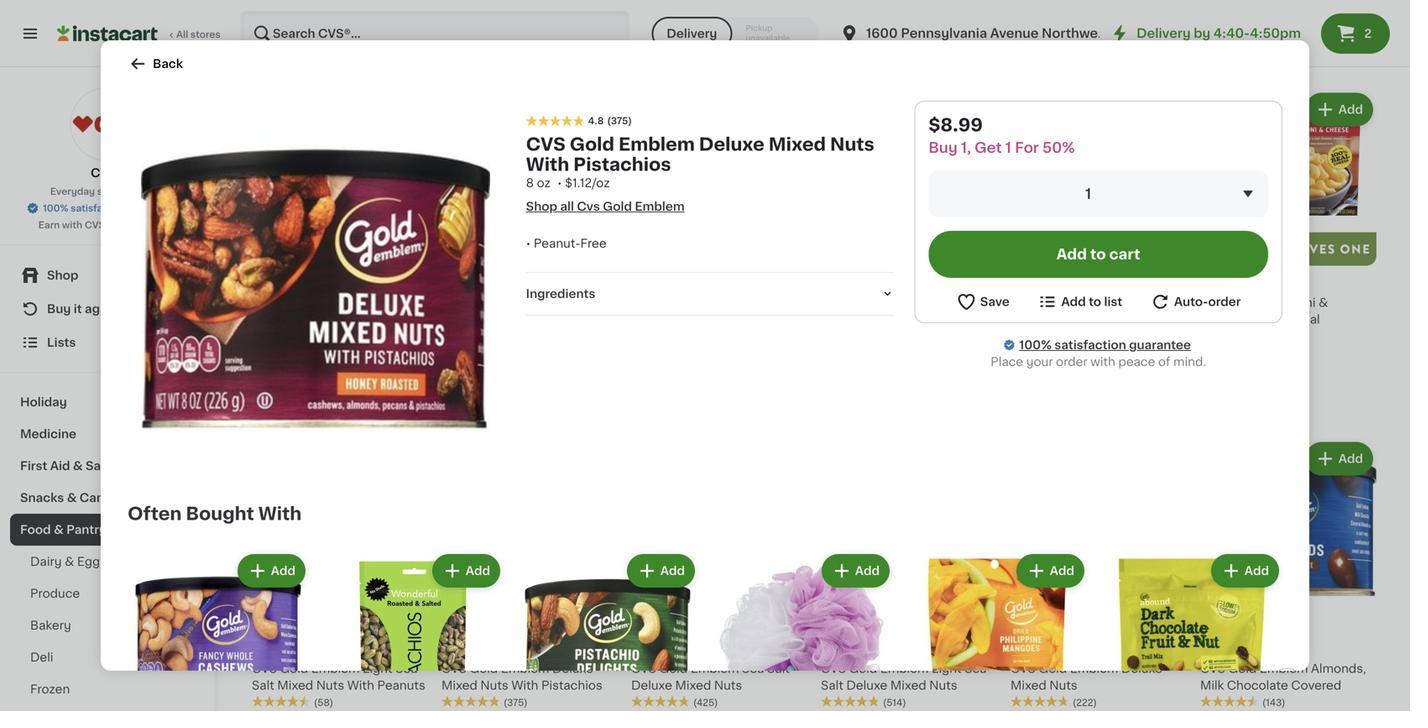 Task type: vqa. For each thing, say whether or not it's contained in the screenshot.


Task type: locate. For each thing, give the bounding box(es) containing it.
• peanut-free
[[526, 238, 607, 249]]

8 inside product group
[[261, 274, 274, 292]]

$ inside '$ 5 19'
[[1204, 275, 1210, 284]]

0 horizontal spatial 100% satisfaction guarantee
[[43, 204, 178, 213]]

your
[[1027, 356, 1053, 368]]

buy 1, get 1 for 50%
[[257, 299, 352, 308], [257, 648, 352, 657], [447, 648, 541, 657], [636, 648, 731, 657], [826, 648, 921, 657], [1016, 648, 1111, 657], [1206, 648, 1300, 657]]

sea inside 'cvs gold emblem light sea salt deluxe mixed nuts'
[[965, 663, 987, 674]]

$ inside $ 14 99
[[255, 624, 261, 634]]

emblem
[[635, 201, 685, 212]]

1 vertical spatial cvs gold emblem deluxe mixed nuts with pistachios
[[442, 663, 603, 691]]

1 horizontal spatial salt
[[767, 663, 790, 674]]

pistachios for ★★★★★
[[574, 156, 671, 173]]

buy 1, get 1 for 50% for cvs gold emblem deluxe mixed nuts with pistachios
[[447, 648, 541, 657]]

$ 15 49 for cvs gold emblem deluxe mixed nuts
[[1014, 624, 1055, 641]]

49 up 'buy 1 get 1 free'
[[1034, 275, 1047, 284]]

see down cvs gold emblem deluxe mixed nuts lightly salted
[[287, 385, 310, 397]]

$ 15 49 up 'cvs gold emblem light sea salt deluxe mixed nuts'
[[824, 624, 865, 641]]

cvs inside cvs gold emblem almonds, milk chocolate covered
[[1201, 663, 1226, 674]]

to inside button
[[1089, 296, 1102, 308]]

$ 15 49 up the cvs gold emblem deluxe mixed nuts
[[1014, 624, 1055, 641]]

0 horizontal spatial $ 6 49
[[1014, 274, 1047, 292]]

lightly
[[322, 330, 362, 342]]

3 15 from the left
[[1020, 624, 1040, 641]]

50% for cvs gold emblem deluxe mixed nuts lightly salted
[[331, 299, 352, 308]]

free
[[581, 238, 607, 249], [1069, 299, 1090, 308]]

add inside add to cart button
[[1057, 247, 1087, 262]]

1 vertical spatial 6
[[1210, 624, 1222, 641]]

0 vertical spatial satisfaction
[[71, 204, 127, 213]]

$ for cvs gold emblem light sea salt deluxe mixed nuts
[[824, 624, 831, 634]]

$ 6 49 up 'buy 1 get 1 free'
[[1014, 274, 1047, 292]]

0 horizontal spatial dairy
[[30, 556, 62, 568]]

cheese inside stouffer's macaroni & cheese frozen meal
[[1201, 313, 1246, 325]]

6 for post
[[1020, 274, 1032, 292]]

cvs for (375)
[[442, 663, 467, 674]]

lists
[[47, 337, 76, 348]]

& for candy
[[67, 492, 77, 504]]

salted
[[365, 330, 403, 342]]

1 horizontal spatial light
[[932, 663, 962, 674]]

0 vertical spatial 100% satisfaction guarantee
[[43, 204, 178, 213]]

50% for cvs gold emblem sea salt deluxe mixed nuts
[[710, 648, 731, 657]]

0 vertical spatial (375)
[[607, 116, 632, 126]]

nuts inside cvs gold emblem deluxe mixed nuts lightly salted
[[291, 330, 319, 342]]

oz
[[463, 14, 474, 23], [537, 177, 551, 189], [274, 362, 285, 371], [1032, 363, 1043, 373]]

0 vertical spatial sponsored badge image
[[252, 10, 303, 20]]

0 horizontal spatial with
[[62, 220, 82, 230]]

light inside 'cvs gold emblem light sea salt deluxe mixed nuts'
[[932, 663, 962, 674]]

medicine
[[20, 428, 76, 440]]

see
[[856, 20, 879, 32], [1045, 20, 1069, 32], [476, 37, 499, 49], [1235, 37, 1258, 49], [287, 385, 310, 397]]

shop for shop all cvs gold emblem
[[526, 201, 558, 212]]

salt
[[767, 663, 790, 674], [252, 679, 274, 691], [821, 679, 844, 691]]

frozen inside "oreo frozen dairy dessert bars"
[[474, 297, 514, 308]]

dairy up produce
[[30, 556, 62, 568]]

0 horizontal spatial 8
[[261, 274, 274, 292]]

nuts inside the cvs gold emblem light sea salt mixed nuts with peanuts
[[316, 679, 344, 691]]

1 horizontal spatial shop
[[526, 201, 558, 212]]

19
[[1223, 275, 1234, 284]]

mixed inside cvs gold emblem sea salt deluxe mixed nuts
[[675, 679, 711, 691]]

49 for cvs gold emblem almonds, milk chocolate covered
[[1224, 624, 1237, 634]]

$ 8 99
[[255, 274, 288, 292], [445, 624, 478, 641]]

cereal, left kosher,
[[1011, 364, 1052, 375]]

15 up 'cvs gold emblem light sea salt deluxe mixed nuts'
[[831, 624, 850, 641]]

auto-
[[1174, 296, 1208, 308]]

gold inside cvs gold emblem deluxe mixed nuts lightly salted
[[280, 313, 308, 325]]

3 sea from the left
[[965, 663, 987, 674]]

8 oz • $1.12/oz
[[526, 177, 610, 189]]

mixed inside 'cvs gold emblem light sea salt deluxe mixed nuts'
[[891, 679, 927, 691]]

1 vertical spatial $ 6 49
[[1204, 624, 1237, 641]]

1 field
[[929, 170, 1269, 217]]

0 horizontal spatial free
[[581, 238, 607, 249]]

delivery for delivery
[[667, 28, 717, 39]]

sponsored badge image
[[252, 10, 303, 20], [1201, 358, 1251, 368]]

get for cvs gold emblem almonds, milk chocolate covered
[[1235, 648, 1253, 657]]

1 horizontal spatial $ 8 99
[[445, 624, 478, 641]]

for inside product group
[[313, 299, 328, 308]]

100%
[[43, 204, 68, 213], [1019, 339, 1052, 351]]

guarantee up of
[[1129, 339, 1191, 351]]

to left cart
[[1090, 247, 1106, 262]]

0 horizontal spatial guarantee
[[129, 204, 178, 213]]

1 vertical spatial $ 8 99
[[445, 624, 478, 641]]

0 horizontal spatial delivery
[[667, 28, 717, 39]]

1600 pennsylvania avenue northwest
[[866, 27, 1111, 39]]

cvs for (514)
[[821, 663, 846, 674]]

guarantee
[[129, 204, 178, 213], [1129, 339, 1191, 351]]

$8.99 buy 1, get 1 for 50%
[[929, 116, 1075, 155]]

& for eggs
[[65, 556, 74, 568]]

order right "your"
[[1056, 356, 1088, 368]]

for
[[1015, 141, 1039, 155], [313, 299, 328, 308], [313, 648, 328, 657], [503, 648, 518, 657], [692, 648, 708, 657], [882, 648, 898, 657], [1072, 648, 1087, 657], [1261, 648, 1277, 657]]

0 vertical spatial cvs gold emblem deluxe mixed nuts with pistachios
[[526, 136, 875, 173]]

1 vertical spatial 100% satisfaction guarantee
[[1019, 339, 1191, 351]]

items right northwest
[[1118, 20, 1152, 32]]

buy 1, get 1 for 50% for cvs gold emblem deluxe mixed nuts
[[1016, 648, 1111, 657]]

place your order with peace of mind.
[[991, 356, 1206, 368]]

1 15 from the left
[[641, 624, 660, 641]]

0 vertical spatial 5
[[1210, 274, 1222, 292]]

0 horizontal spatial order
[[1056, 356, 1088, 368]]

0 horizontal spatial shop
[[47, 269, 78, 281]]

get
[[975, 141, 1002, 155], [287, 299, 304, 308], [1043, 299, 1061, 308], [287, 648, 304, 657], [476, 648, 494, 657], [666, 648, 684, 657], [856, 648, 874, 657], [1046, 648, 1063, 657], [1235, 648, 1253, 657]]

four
[[856, 313, 883, 325]]

2 15 from the left
[[831, 624, 850, 641]]

for for cvs gold emblem deluxe mixed nuts with pistachios
[[503, 648, 518, 657]]

(514)
[[883, 698, 906, 707]]

oz for 14.5
[[463, 14, 474, 23]]

to inside button
[[1090, 247, 1106, 262]]

& right food
[[54, 524, 64, 536]]

0 horizontal spatial 6
[[1020, 274, 1032, 292]]

100% up earn at the left
[[43, 204, 68, 213]]

emblem inside the cvs gold emblem light sea salt mixed nuts with peanuts
[[311, 663, 360, 674]]

1 for post honeycomb honeycomb breakfast cereal, honey flavored corn cereal, kosher, small size box
[[1063, 299, 1067, 308]]

$ 6 49 up "milk"
[[1204, 624, 1237, 641]]

honeycomb down add to list button
[[1041, 313, 1114, 325]]

0 vertical spatial order
[[1208, 296, 1241, 308]]

satisfaction
[[71, 204, 127, 213], [1055, 339, 1127, 351]]

with down the 100% satisfaction guarantee link
[[1091, 356, 1116, 368]]

(58)
[[314, 698, 333, 707]]

deluxe inside cvs gold emblem deluxe mixed nuts lightly salted
[[363, 313, 404, 325]]

3 $ 15 49 from the left
[[1014, 624, 1055, 641]]

& up meal
[[1319, 297, 1328, 308]]

cvs inside cvs gold emblem sea salt deluxe mixed nuts
[[631, 663, 656, 674]]

cheese
[[877, 297, 922, 308], [886, 313, 931, 325], [1201, 313, 1246, 325]]

$ 15 49 for cvs gold emblem light sea salt deluxe mixed nuts
[[824, 624, 865, 641]]

49 up 'cvs gold emblem light sea salt deluxe mixed nuts'
[[852, 624, 865, 634]]

(375)
[[607, 116, 632, 126], [504, 698, 528, 707]]

buy for cvs gold emblem light sea salt deluxe mixed nuts
[[826, 648, 845, 657]]

15 up cvs gold emblem sea salt deluxe mixed nuts
[[641, 624, 660, 641]]

gold inside cvs gold emblem sea salt deluxe mixed nuts
[[659, 663, 688, 674]]

emblem inside cvs gold emblem almonds, milk chocolate covered
[[1260, 663, 1308, 674]]

for inside the $8.99 buy 1, get 1 for 50%
[[1015, 141, 1039, 155]]

1 vertical spatial shop
[[47, 269, 78, 281]]

frozen down the stuffed at the top right
[[934, 313, 974, 325]]

eligible
[[882, 20, 926, 32], [1071, 20, 1116, 32], [502, 37, 546, 49], [1261, 37, 1305, 49], [312, 385, 357, 397]]

0 vertical spatial 100%
[[43, 204, 68, 213]]

8.75
[[252, 362, 272, 371]]

shop up it
[[47, 269, 78, 281]]

1 horizontal spatial 100%
[[1019, 339, 1052, 351]]

oz for 8
[[537, 177, 551, 189]]

delivery by 4:40-4:50pm
[[1137, 27, 1301, 39]]

5 left 19
[[1210, 274, 1222, 292]]

1 horizontal spatial (375)
[[607, 116, 632, 126]]

$ 5 19
[[1204, 274, 1234, 292]]

to left list
[[1089, 296, 1102, 308]]

1, for cvs gold emblem deluxe mixed nuts lightly salted
[[278, 299, 284, 308]]

& left candy
[[67, 492, 77, 504]]

peanut-
[[534, 238, 581, 249]]

0 vertical spatial $ 6 49
[[1014, 274, 1047, 292]]

1 vertical spatial free
[[1069, 299, 1090, 308]]

frozen down 29
[[474, 297, 514, 308]]

6 for cvs
[[1210, 624, 1222, 641]]

product group
[[442, 0, 618, 76], [1201, 0, 1377, 57], [252, 89, 428, 405], [442, 89, 618, 357], [821, 89, 997, 388], [1011, 89, 1187, 425], [1201, 89, 1377, 372], [1201, 438, 1377, 711], [128, 551, 309, 711], [322, 551, 504, 711], [517, 551, 698, 711], [712, 551, 893, 711], [907, 551, 1088, 711], [1101, 551, 1283, 711]]

$ 15 49 up cvs gold emblem sea salt deluxe mixed nuts
[[635, 624, 675, 641]]

2 horizontal spatial sea
[[965, 663, 987, 674]]

size
[[1137, 364, 1161, 375]]

salt inside the cvs gold emblem light sea salt mixed nuts with peanuts
[[252, 679, 274, 691]]

None search field
[[240, 10, 630, 57]]

post honeycomb honeycomb breakfast cereal, honey flavored corn cereal, kosher, small size box
[[1011, 313, 1185, 375]]

gold inside cvs gold emblem almonds, milk chocolate covered
[[1229, 663, 1257, 674]]

1 vertical spatial 5
[[442, 345, 448, 354]]

2 button
[[1321, 13, 1390, 54]]

1 for cvs gold emblem deluxe mixed nuts
[[1066, 648, 1069, 657]]

0 vertical spatial shop
[[526, 201, 558, 212]]

deluxe inside gold emblem abound unsalted deluxe mixed nuts
[[687, 330, 728, 342]]

4.8 (375)
[[588, 116, 632, 126]]

0 horizontal spatial salt
[[252, 679, 274, 691]]

& left eggs
[[65, 556, 74, 568]]

oz inside product group
[[274, 362, 285, 371]]

0 horizontal spatial •
[[526, 238, 531, 249]]

1 vertical spatial (375)
[[504, 698, 528, 707]]

sea inside the cvs gold emblem light sea salt mixed nuts with peanuts
[[396, 663, 418, 674]]

cereal, up 12.5 oz
[[1011, 347, 1052, 359]]

1 vertical spatial satisfaction
[[1055, 339, 1127, 351]]

$ 8 99 for cvs gold emblem deluxe mixed nuts lightly salted
[[255, 274, 288, 292]]

50% inside product group
[[331, 299, 352, 308]]

1 inside product group
[[307, 299, 311, 308]]

light for 15
[[932, 663, 962, 674]]

stouffer's
[[1201, 297, 1258, 308]]

emblem inside the cvs gold emblem deluxe mixed nuts
[[1070, 663, 1119, 674]]

1 sea from the left
[[396, 663, 418, 674]]

1 light from the left
[[363, 663, 393, 674]]

order down '$ 5 19'
[[1208, 296, 1241, 308]]

snacks
[[20, 492, 64, 504]]

1 vertical spatial •
[[526, 238, 531, 249]]

cvs® down 100% satisfaction guarantee button
[[85, 220, 110, 230]]

abound
[[714, 313, 760, 325]]

emblem inside cvs gold emblem deluxe mixed nuts lightly salted
[[311, 313, 360, 325]]

get inside product group
[[287, 299, 304, 308]]

2 sea from the left
[[742, 663, 764, 674]]

1 horizontal spatial order
[[1208, 296, 1241, 308]]

2 horizontal spatial 8
[[526, 177, 534, 189]]

0 horizontal spatial 100%
[[43, 204, 68, 213]]

0 horizontal spatial (375)
[[504, 698, 528, 707]]

$ 15 49
[[635, 624, 675, 641], [824, 624, 865, 641], [1014, 624, 1055, 641]]

•
[[557, 177, 562, 189], [526, 238, 531, 249]]

product group containing 7
[[442, 89, 618, 357]]

eligible inside product group
[[312, 385, 357, 397]]

100% satisfaction guarantee inside button
[[43, 204, 178, 213]]

1 vertical spatial to
[[1089, 296, 1102, 308]]

with
[[526, 156, 569, 173], [258, 505, 302, 523], [347, 679, 374, 691], [512, 679, 539, 691]]

frozen inside frozen link
[[30, 683, 70, 695]]

0 vertical spatial to
[[1090, 247, 1106, 262]]

crust
[[821, 313, 853, 325]]

100% up "your"
[[1019, 339, 1052, 351]]

see inside product group
[[287, 385, 310, 397]]

get for cvs gold emblem deluxe mixed nuts
[[1046, 648, 1063, 657]]

see eligible items inside product group
[[287, 385, 393, 397]]

50% for cvs gold emblem deluxe mixed nuts with pistachios
[[520, 648, 541, 657]]

1, for cvs gold emblem almonds, milk chocolate covered
[[1227, 648, 1233, 657]]

1 vertical spatial cereal,
[[1011, 364, 1052, 375]]

1 vertical spatial sponsored badge image
[[1201, 358, 1251, 368]]

15 for cvs gold emblem deluxe mixed nuts
[[1020, 624, 1040, 641]]

0 horizontal spatial 5
[[442, 345, 448, 354]]

2 $ 15 49 from the left
[[824, 624, 865, 641]]

0 horizontal spatial sponsored badge image
[[252, 10, 303, 20]]

emblem inside cvs gold emblem sea salt deluxe mixed nuts
[[691, 663, 739, 674]]

get for cvs gold emblem deluxe mixed nuts lightly salted
[[287, 299, 304, 308]]

$1.12/oz
[[565, 177, 610, 189]]

pizza
[[821, 330, 851, 342]]

1 horizontal spatial 8
[[451, 624, 463, 641]]

& inside 'link'
[[65, 556, 74, 568]]

2 vertical spatial 8
[[451, 624, 463, 641]]

items down salted
[[360, 385, 393, 397]]

1 vertical spatial 8
[[261, 274, 274, 292]]

buy 1, get 1 for 50% inside product group
[[257, 299, 352, 308]]

1 horizontal spatial 5
[[1210, 274, 1222, 292]]

pistachios
[[574, 156, 671, 173], [542, 679, 603, 691]]

gold emblem abound unsalted deluxe mixed nuts button
[[631, 89, 808, 373]]

1 inside the $8.99 buy 1, get 1 for 50%
[[1006, 141, 1012, 155]]

dairy inside dairy & eggs 'link'
[[30, 556, 62, 568]]

100% inside the 100% satisfaction guarantee link
[[1019, 339, 1052, 351]]

guarantee up extracare®
[[129, 204, 178, 213]]

of
[[1159, 356, 1171, 368]]

cvs inside the cvs gold emblem light sea salt mixed nuts with peanuts
[[252, 663, 277, 674]]

oz right 12.5 on the bottom of the page
[[1032, 363, 1043, 373]]

1 horizontal spatial delivery
[[1137, 27, 1191, 39]]

see right by
[[1235, 37, 1258, 49]]

1 vertical spatial 100%
[[1019, 339, 1052, 351]]

cvs inside cvs gold emblem deluxe mixed nuts lightly salted
[[252, 313, 277, 325]]

8 for cvs gold emblem deluxe mixed nuts with pistachios
[[451, 624, 463, 641]]

1 horizontal spatial guarantee
[[1129, 339, 1191, 351]]

it
[[74, 303, 82, 315]]

100% satisfaction guarantee
[[43, 204, 178, 213], [1019, 339, 1191, 351]]

1 vertical spatial pistachios
[[542, 679, 603, 691]]

for for cvs gold emblem sea salt deluxe mixed nuts
[[692, 648, 708, 657]]

free left list
[[1069, 299, 1090, 308]]

salt for 14
[[252, 679, 274, 691]]

gold inside gold emblem abound unsalted deluxe mixed nuts
[[631, 313, 660, 325]]

stores
[[191, 30, 221, 39]]

by
[[1194, 27, 1211, 39]]

1 for cvs gold emblem light sea salt mixed nuts with peanuts
[[307, 648, 311, 657]]

0 horizontal spatial satisfaction
[[71, 204, 127, 213]]

2 horizontal spatial salt
[[821, 679, 844, 691]]

2 horizontal spatial 15
[[1020, 624, 1040, 641]]

emblem inside 'cvs gold emblem light sea salt deluxe mixed nuts'
[[881, 663, 929, 674]]

1 cereal, from the top
[[1011, 347, 1052, 359]]

49 up the cvs gold emblem deluxe mixed nuts
[[1042, 624, 1055, 634]]

1 for cvs gold emblem light sea salt deluxe mixed nuts
[[876, 648, 880, 657]]

1 vertical spatial guarantee
[[1129, 339, 1191, 351]]

15 up the cvs gold emblem deluxe mixed nuts
[[1020, 624, 1040, 641]]

2 horizontal spatial $ 15 49
[[1014, 624, 1055, 641]]

items down 14.5 oz button
[[549, 37, 583, 49]]

100% satisfaction guarantee down store
[[43, 204, 178, 213]]

cvs for (58)
[[252, 663, 277, 674]]

99 inside $ 14 99
[[283, 624, 296, 634]]

49 for cvs gold emblem deluxe mixed nuts
[[1042, 624, 1055, 634]]

0 vertical spatial cereal,
[[1011, 347, 1052, 359]]

49 for cvs gold emblem light sea salt deluxe mixed nuts
[[852, 624, 865, 634]]

corn
[[1151, 347, 1180, 359]]

2 light from the left
[[932, 663, 962, 674]]

0 vertical spatial pistachios
[[574, 156, 671, 173]]

buy for post honeycomb honeycomb breakfast cereal, honey flavored corn cereal, kosher, small size box
[[1016, 299, 1035, 308]]

1 vertical spatial with
[[1091, 356, 1116, 368]]

meal
[[1292, 313, 1320, 325]]

1 horizontal spatial $ 15 49
[[824, 624, 865, 641]]

14
[[261, 624, 282, 641]]

1 horizontal spatial 6
[[1210, 624, 1222, 641]]

buy for cvs gold emblem sea salt deluxe mixed nuts
[[636, 648, 655, 657]]

gold inside the cvs gold emblem light sea salt mixed nuts with peanuts
[[280, 663, 308, 674]]

shop
[[526, 201, 558, 212], [47, 269, 78, 281]]

items
[[929, 20, 963, 32], [1118, 20, 1152, 32], [549, 37, 583, 49], [1308, 37, 1342, 49], [360, 385, 393, 397]]

buy inside the $8.99 buy 1, get 1 for 50%
[[929, 141, 958, 155]]

frozen
[[474, 297, 514, 308], [934, 313, 974, 325], [1249, 313, 1289, 325], [30, 683, 70, 695]]

dairy left the dessert
[[517, 297, 548, 308]]

0 vertical spatial guarantee
[[129, 204, 178, 213]]

buy for cvs gold emblem light sea salt mixed nuts with peanuts
[[257, 648, 276, 657]]

1 horizontal spatial sponsored badge image
[[1201, 358, 1251, 368]]

deli
[[30, 651, 53, 663]]

add
[[580, 103, 604, 115], [959, 103, 984, 115], [1149, 103, 1174, 115], [1339, 103, 1363, 115], [1057, 247, 1087, 262], [1062, 296, 1086, 308], [1339, 453, 1363, 464], [271, 565, 296, 577], [466, 565, 490, 577], [661, 565, 685, 577], [855, 565, 880, 577], [1050, 565, 1075, 577], [1245, 565, 1269, 577]]

buy 1, get 1 for 50% for cvs gold emblem deluxe mixed nuts lightly salted
[[257, 299, 352, 308]]

49 up "milk"
[[1224, 624, 1237, 634]]

to
[[1090, 247, 1106, 262], [1089, 296, 1102, 308]]

cvs inside 'cvs gold emblem light sea salt deluxe mixed nuts'
[[821, 663, 846, 674]]

oreo
[[442, 297, 471, 308]]

$ for cvs gold emblem sea salt deluxe mixed nuts
[[635, 624, 641, 634]]

gold for (143)
[[1229, 663, 1257, 674]]

salt inside 'cvs gold emblem light sea salt deluxe mixed nuts'
[[821, 679, 844, 691]]

1 vertical spatial honeycomb
[[1011, 330, 1084, 342]]

cart
[[1110, 247, 1141, 262]]

1 horizontal spatial sea
[[742, 663, 764, 674]]

4:40-
[[1214, 27, 1250, 39]]

1 horizontal spatial $ 6 49
[[1204, 624, 1237, 641]]

0 vertical spatial $ 8 99
[[255, 274, 288, 292]]

6 up "milk"
[[1210, 624, 1222, 641]]

mixed inside the cvs gold emblem deluxe mixed nuts
[[1011, 679, 1047, 691]]

oz right 8.75
[[274, 362, 285, 371]]

item carousel region
[[104, 544, 1306, 711]]

2
[[1365, 28, 1372, 39]]

cvs® up everyday store prices 'link'
[[91, 167, 123, 179]]

0 vertical spatial with
[[62, 220, 82, 230]]

4:50pm
[[1250, 27, 1301, 39]]

for for cvs gold emblem almonds, milk chocolate covered
[[1261, 648, 1277, 657]]

cvs®
[[91, 167, 123, 179], [85, 220, 110, 230]]

cvs® logo image
[[70, 87, 144, 161]]

1 horizontal spatial dairy
[[517, 297, 548, 308]]

buy 1, get 1 for 50% for cvs gold emblem light sea salt mixed nuts with peanuts
[[257, 648, 352, 657]]

get for cvs gold emblem deluxe mixed nuts with pistachios
[[476, 648, 494, 657]]

satisfaction up the place your order with peace of mind.
[[1055, 339, 1127, 351]]

cvs inside the cvs gold emblem deluxe mixed nuts
[[1011, 663, 1036, 674]]

frozen inside stouffer's macaroni & cheese frozen meal
[[1249, 313, 1289, 325]]

5 left each
[[442, 345, 448, 354]]

6 up 'buy 1 get 1 free'
[[1020, 274, 1032, 292]]

0 horizontal spatial sea
[[396, 663, 418, 674]]

50% for cvs gold emblem almonds, milk chocolate covered
[[1279, 648, 1300, 657]]

0 vertical spatial free
[[581, 238, 607, 249]]

0 vertical spatial •
[[557, 177, 562, 189]]

0 horizontal spatial $ 15 49
[[635, 624, 675, 641]]

(143)
[[1263, 698, 1286, 707]]

honeycomb up "your"
[[1011, 330, 1084, 342]]

shop left 'all'
[[526, 201, 558, 212]]

frozen down deli
[[30, 683, 70, 695]]

buy inside product group
[[257, 299, 276, 308]]

100% inside 100% satisfaction guarantee button
[[43, 204, 68, 213]]

• up 'all'
[[557, 177, 562, 189]]

0 vertical spatial 6
[[1020, 274, 1032, 292]]

• left peanut-
[[526, 238, 531, 249]]

49 up cvs gold emblem sea salt deluxe mixed nuts
[[662, 624, 675, 634]]

delivery inside button
[[667, 28, 717, 39]]

sea for 15
[[965, 663, 987, 674]]

oz right 14.5
[[463, 14, 474, 23]]

satisfaction down everyday store prices
[[71, 204, 127, 213]]

gold inside the cvs gold emblem deluxe mixed nuts
[[1039, 663, 1067, 674]]

emblem for (58)
[[311, 663, 360, 674]]

place
[[991, 356, 1024, 368]]

free down cvs
[[581, 238, 607, 249]]

$ for cvs gold emblem almonds, milk chocolate covered
[[1204, 624, 1210, 634]]

deluxe inside 'cvs gold emblem light sea salt deluxe mixed nuts'
[[847, 679, 888, 691]]

0 horizontal spatial $ 8 99
[[255, 274, 288, 292]]

49 for cvs gold emblem sea salt deluxe mixed nuts
[[662, 624, 675, 634]]

1, inside product group
[[278, 299, 284, 308]]

100% satisfaction guarantee up the place your order with peace of mind.
[[1019, 339, 1191, 351]]

list
[[1104, 296, 1123, 308]]

1 $ 15 49 from the left
[[635, 624, 675, 641]]

frozen down the macaroni
[[1249, 313, 1289, 325]]

dairy & eggs
[[30, 556, 107, 568]]

honeycomb
[[1041, 313, 1114, 325], [1011, 330, 1084, 342]]

gold for (425)
[[659, 663, 688, 674]]

$ 8 99 inside product group
[[255, 274, 288, 292]]

(222)
[[1073, 698, 1097, 707]]

gold
[[570, 136, 615, 153], [280, 313, 308, 325], [631, 313, 660, 325], [280, 663, 308, 674], [470, 663, 498, 674], [659, 663, 688, 674], [849, 663, 878, 674], [1039, 663, 1067, 674], [1229, 663, 1257, 674]]

dairy
[[517, 297, 548, 308], [30, 556, 62, 568]]

1 vertical spatial dairy
[[30, 556, 62, 568]]

sponsored badge image inside product group
[[1201, 358, 1251, 368]]

emblem for (425)
[[691, 663, 739, 674]]

with right earn at the left
[[62, 220, 82, 230]]

oz left $1.12/oz
[[537, 177, 551, 189]]

light inside the cvs gold emblem light sea salt mixed nuts with peanuts
[[363, 663, 393, 674]]

$ for cvs gold emblem deluxe mixed nuts with pistachios
[[445, 624, 451, 634]]

oz inside button
[[463, 14, 474, 23]]

1 horizontal spatial 15
[[831, 624, 850, 641]]

gold inside 'cvs gold emblem light sea salt deluxe mixed nuts'
[[849, 663, 878, 674]]

delivery by 4:40-4:50pm link
[[1110, 24, 1301, 44]]

0 vertical spatial dairy
[[517, 297, 548, 308]]

gold emblem abound unsalted deluxe mixed nuts
[[631, 313, 798, 342]]

add button
[[548, 94, 613, 124], [927, 94, 992, 124], [1117, 94, 1182, 124], [1307, 94, 1372, 124], [1307, 443, 1372, 474], [239, 556, 304, 586], [434, 556, 499, 586], [629, 556, 693, 586], [823, 556, 888, 586], [1018, 556, 1083, 586], [1213, 556, 1278, 586]]

pistachios for 8
[[542, 679, 603, 691]]

50% inside the $8.99 buy 1, get 1 for 50%
[[1043, 141, 1075, 155]]

0 horizontal spatial 15
[[641, 624, 660, 641]]

0 horizontal spatial light
[[363, 663, 393, 674]]

shop for shop
[[47, 269, 78, 281]]



Task type: describe. For each thing, give the bounding box(es) containing it.
ingredients
[[526, 288, 596, 300]]

99 for cvs gold emblem deluxe mixed nuts lightly salted
[[275, 275, 288, 284]]

1, for cvs gold emblem light sea salt mixed nuts with peanuts
[[278, 648, 284, 657]]

sea inside cvs gold emblem sea salt deluxe mixed nuts
[[742, 663, 764, 674]]

emblem for (469)
[[311, 313, 360, 325]]

for for cvs gold emblem light sea salt mixed nuts with peanuts
[[313, 648, 328, 657]]

1 horizontal spatial free
[[1069, 299, 1090, 308]]

0 vertical spatial honeycomb
[[1041, 313, 1114, 325]]

$8.99
[[929, 116, 983, 134]]

$ 8 99 for cvs gold emblem deluxe mixed nuts with pistachios
[[445, 624, 478, 641]]

buy for cvs gold emblem deluxe mixed nuts
[[1016, 648, 1035, 657]]

macaroni
[[1261, 297, 1316, 308]]

honey
[[1055, 347, 1095, 359]]

bakery link
[[10, 610, 204, 641]]

1 horizontal spatial with
[[1091, 356, 1116, 368]]

cvs for (469)
[[252, 313, 277, 325]]

15 for cvs gold emblem sea salt deluxe mixed nuts
[[641, 624, 660, 641]]

mind.
[[1174, 356, 1206, 368]]

each
[[450, 345, 473, 354]]

emblem for (143)
[[1260, 663, 1308, 674]]

0 vertical spatial 8
[[526, 177, 534, 189]]

salt for 15
[[821, 679, 844, 691]]

instacart logo image
[[57, 24, 158, 44]]

oz for 12.5
[[1032, 363, 1043, 373]]

to for list
[[1089, 296, 1102, 308]]

back
[[153, 58, 183, 70]]

mixed inside cvs gold emblem deluxe mixed nuts lightly salted
[[252, 330, 288, 342]]

unsalted
[[631, 330, 684, 342]]

stuffed
[[925, 297, 969, 308]]

50% for cvs gold emblem light sea salt mixed nuts with peanuts
[[331, 648, 352, 657]]

with inside the cvs gold emblem light sea salt mixed nuts with peanuts
[[347, 679, 374, 691]]

lists link
[[10, 326, 204, 359]]

deluxe inside cvs gold emblem sea salt deluxe mixed nuts
[[631, 679, 672, 691]]

cvs gold emblem deluxe mixed nuts
[[1011, 663, 1163, 691]]

service type group
[[652, 17, 819, 50]]

buy 1, get 1 for 50% for cvs gold emblem light sea salt deluxe mixed nuts
[[826, 648, 921, 657]]

all stores link
[[57, 10, 222, 57]]

add to cart button
[[929, 231, 1269, 278]]

1 inside the 1 field
[[1086, 187, 1092, 201]]

produce
[[30, 588, 80, 599]]

12.5 oz
[[1011, 363, 1043, 373]]

everyday store prices
[[50, 187, 154, 196]]

1, for cvs gold emblem sea salt deluxe mixed nuts
[[657, 648, 664, 657]]

8.75 oz
[[252, 362, 285, 371]]

see left "pennsylvania"
[[856, 20, 879, 32]]

(375) button
[[607, 114, 632, 128]]

produce link
[[10, 578, 204, 610]]

2 cereal, from the top
[[1011, 364, 1052, 375]]

50% for cvs gold emblem light sea salt deluxe mixed nuts
[[900, 648, 921, 657]]

& inside stouffer's macaroni & cheese frozen meal
[[1319, 297, 1328, 308]]

aid
[[50, 460, 70, 472]]

nuts inside the cvs gold emblem deluxe mixed nuts
[[1050, 679, 1078, 691]]

for for cvs gold emblem deluxe mixed nuts
[[1072, 648, 1087, 657]]

box
[[1164, 364, 1185, 375]]

product group containing 8
[[252, 89, 428, 405]]

bought
[[186, 505, 254, 523]]

extracare®
[[113, 220, 166, 230]]

dairy inside "oreo frozen dairy dessert bars"
[[517, 297, 548, 308]]

$ 15 49 for cvs gold emblem sea salt deluxe mixed nuts
[[635, 624, 675, 641]]

& right the aid
[[73, 460, 83, 472]]

almonds,
[[1311, 663, 1367, 674]]

cvs for (222)
[[1011, 663, 1036, 674]]

$ inside $ 7 29
[[445, 275, 451, 284]]

pennsylvania
[[901, 27, 987, 39]]

digiorno cheese stuffed crust four cheese frozen pizza
[[821, 297, 974, 342]]

first aid & safety link
[[10, 450, 204, 482]]

food & pantry
[[20, 524, 107, 536]]

1, for cvs gold emblem light sea salt deluxe mixed nuts
[[847, 648, 854, 657]]

holiday link
[[10, 386, 204, 418]]

bars
[[442, 313, 468, 325]]

50% for cvs gold emblem deluxe mixed nuts
[[1090, 648, 1111, 657]]

shop all cvs gold emblem
[[526, 201, 685, 212]]

(469)
[[314, 349, 339, 358]]

post
[[1011, 313, 1038, 325]]

gold for (375)
[[470, 663, 498, 674]]

delivery for delivery by 4:40-4:50pm
[[1137, 27, 1191, 39]]

99 for cvs gold emblem light sea salt mixed nuts with peanuts
[[283, 624, 296, 634]]

deluxe inside the cvs gold emblem deluxe mixed nuts
[[1122, 663, 1163, 674]]

1 for cvs gold emblem deluxe mixed nuts with pistachios
[[496, 648, 500, 657]]

buy 1 get 1 free
[[1016, 299, 1090, 308]]

items left 2
[[1308, 37, 1342, 49]]

add to list
[[1062, 296, 1123, 308]]

sea for 14
[[396, 663, 418, 674]]

1 horizontal spatial 100% satisfaction guarantee
[[1019, 339, 1191, 351]]

buy it again link
[[10, 292, 204, 326]]

buy for cvs gold emblem deluxe mixed nuts lightly salted
[[257, 299, 276, 308]]

everyday
[[50, 187, 95, 196]]

100% satisfaction guarantee link
[[1019, 337, 1191, 353]]

1 horizontal spatial satisfaction
[[1055, 339, 1127, 351]]

pantry
[[66, 524, 107, 536]]

add inside add to list button
[[1062, 296, 1086, 308]]

auto-order
[[1174, 296, 1241, 308]]

cvs gold emblem light sea salt mixed nuts with peanuts
[[252, 663, 426, 691]]

nuts inside cvs gold emblem sea salt deluxe mixed nuts
[[714, 679, 742, 691]]

save button
[[956, 291, 1010, 312]]

get for cvs gold emblem light sea salt mixed nuts with peanuts
[[287, 648, 304, 657]]

buy for cvs gold emblem almonds, milk chocolate covered
[[1206, 648, 1224, 657]]

buy it again
[[47, 303, 118, 315]]

$ 6 49 for cvs
[[1204, 624, 1237, 641]]

emblem for (375)
[[501, 663, 549, 674]]

1 for cvs gold emblem almonds, milk chocolate covered
[[1255, 648, 1259, 657]]

bakery
[[30, 620, 71, 631]]

food
[[20, 524, 51, 536]]

for for cvs gold emblem light sea salt deluxe mixed nuts
[[882, 648, 898, 657]]

dessert
[[551, 297, 598, 308]]

1 vertical spatial cvs®
[[85, 220, 110, 230]]

small
[[1102, 364, 1134, 375]]

ingredients button
[[526, 286, 894, 302]]

29
[[463, 275, 476, 284]]

northwest
[[1042, 27, 1111, 39]]

add to cart
[[1057, 247, 1141, 262]]

safety
[[86, 460, 125, 472]]

$ for post honeycomb honeycomb breakfast cereal, honey flavored corn cereal, kosher, small size box
[[1014, 275, 1020, 284]]

$ for cvs gold emblem deluxe mixed nuts
[[1014, 624, 1020, 634]]

food & pantry link
[[10, 514, 204, 546]]

1600
[[866, 27, 898, 39]]

for for cvs gold emblem deluxe mixed nuts lightly salted
[[313, 299, 328, 308]]

deli link
[[10, 641, 204, 673]]

cvs gold emblem deluxe mixed nuts with pistachios for 8
[[442, 663, 603, 691]]

guarantee inside 100% satisfaction guarantee button
[[129, 204, 178, 213]]

get for cvs gold emblem light sea salt deluxe mixed nuts
[[856, 648, 874, 657]]

1 for cvs gold emblem sea salt deluxe mixed nuts
[[686, 648, 690, 657]]

all stores
[[176, 30, 221, 39]]

14.5
[[442, 14, 461, 23]]

nuts inside gold emblem abound unsalted deluxe mixed nuts
[[770, 330, 798, 342]]

get for cvs gold emblem sea salt deluxe mixed nuts
[[666, 648, 684, 657]]

gold for (58)
[[280, 663, 308, 674]]

gold for (514)
[[849, 663, 878, 674]]

cvs gold emblem deluxe mixed nuts with pistachios image
[[141, 114, 490, 463]]

kosher,
[[1055, 364, 1099, 375]]

$ for cvs gold emblem deluxe mixed nuts lightly salted
[[255, 275, 261, 284]]

buy 1, get 1 for 50% for cvs gold emblem sea salt deluxe mixed nuts
[[636, 648, 731, 657]]

8 for cvs gold emblem deluxe mixed nuts lightly salted
[[261, 274, 274, 292]]

100% satisfaction guarantee button
[[26, 198, 188, 215]]

items right 1600
[[929, 20, 963, 32]]

store
[[97, 187, 122, 196]]

see right avenue
[[1045, 20, 1069, 32]]

gold for (222)
[[1039, 663, 1067, 674]]

back button
[[128, 54, 183, 74]]

1 for cvs gold emblem deluxe mixed nuts lightly salted
[[307, 299, 311, 308]]

emblem inside gold emblem abound unsalted deluxe mixed nuts
[[663, 313, 711, 325]]

buy 1, get 1 for 50% for cvs gold emblem almonds, milk chocolate covered
[[1206, 648, 1300, 657]]

mixed inside the cvs gold emblem light sea salt mixed nuts with peanuts
[[277, 679, 313, 691]]

dairy & eggs link
[[10, 546, 204, 578]]

product group containing 5
[[1201, 89, 1377, 372]]

1, for cvs gold emblem deluxe mixed nuts
[[1037, 648, 1043, 657]]

$ 14 99
[[255, 624, 296, 641]]

49 for post honeycomb honeycomb breakfast cereal, honey flavored corn cereal, kosher, small size box
[[1034, 275, 1047, 284]]

medicine link
[[10, 418, 204, 450]]

chocolate
[[1227, 679, 1289, 691]]

14.5 oz button
[[442, 0, 618, 25]]

emblem for (222)
[[1070, 663, 1119, 674]]

guarantee inside the 100% satisfaction guarantee link
[[1129, 339, 1191, 351]]

mixed inside gold emblem abound unsalted deluxe mixed nuts
[[731, 330, 767, 342]]

earn with cvs® extracare®
[[38, 220, 166, 230]]

salt inside cvs gold emblem sea salt deluxe mixed nuts
[[767, 663, 790, 674]]

everyday store prices link
[[50, 185, 164, 198]]

12.5
[[1011, 363, 1030, 373]]

satisfaction inside button
[[71, 204, 127, 213]]

1 vertical spatial order
[[1056, 356, 1088, 368]]

1, for cvs gold emblem deluxe mixed nuts with pistachios
[[468, 648, 474, 657]]

get for post honeycomb honeycomb breakfast cereal, honey flavored corn cereal, kosher, small size box
[[1043, 299, 1061, 308]]

buy for cvs gold emblem deluxe mixed nuts with pistachios
[[447, 648, 465, 657]]

add to list button
[[1037, 291, 1123, 312]]

to for cart
[[1090, 247, 1106, 262]]

gold for (469)
[[280, 313, 308, 325]]

oz for 8.75
[[274, 362, 285, 371]]

5 each
[[442, 345, 473, 354]]

milk
[[1201, 679, 1224, 691]]

0 vertical spatial cvs®
[[91, 167, 123, 179]]

cvs for (143)
[[1201, 663, 1226, 674]]

earn
[[38, 220, 60, 230]]

nuts inside 'cvs gold emblem light sea salt deluxe mixed nuts'
[[930, 679, 958, 691]]

holiday
[[20, 396, 67, 408]]

1, inside the $8.99 buy 1, get 1 for 50%
[[961, 141, 971, 155]]

frozen inside digiorno cheese stuffed crust four cheese frozen pizza
[[934, 313, 974, 325]]

cvs for (425)
[[631, 663, 656, 674]]

$ 6 49 for post
[[1014, 274, 1047, 292]]

cvs gold emblem deluxe mixed nuts lightly salted
[[252, 313, 404, 342]]

emblem for (514)
[[881, 663, 929, 674]]

$6.49 element
[[821, 272, 997, 294]]

1 horizontal spatial •
[[557, 177, 562, 189]]

cvs gold emblem light sea salt deluxe mixed nuts
[[821, 663, 987, 691]]

snacks & candy link
[[10, 482, 204, 514]]

see down 14.5 oz button
[[476, 37, 499, 49]]

get inside the $8.99 buy 1, get 1 for 50%
[[975, 141, 1002, 155]]

oreo frozen dairy dessert bars
[[442, 297, 598, 325]]

breakfast
[[1087, 330, 1143, 342]]

order inside button
[[1208, 296, 1241, 308]]



